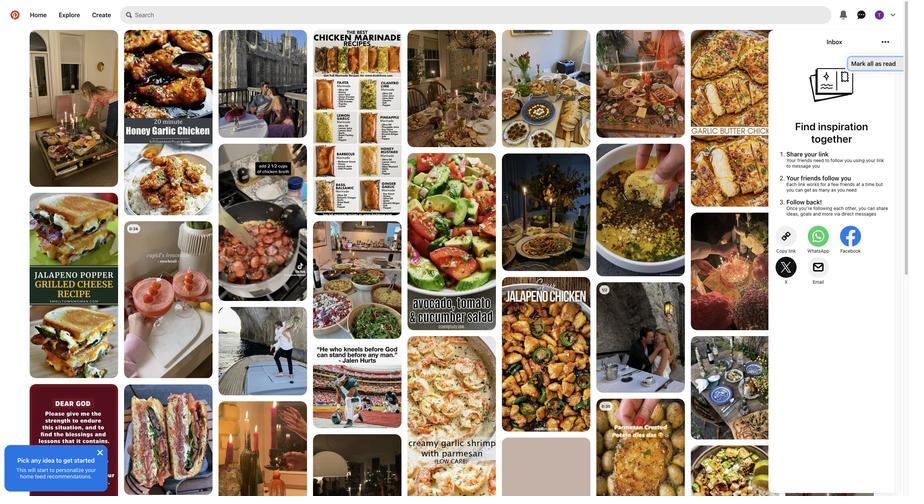 Task type: vqa. For each thing, say whether or not it's contained in the screenshot.
The Snoozer High-Back Console Lookout Pet Car Seat with its patented design allows your pet to have the comfort and security of riding next to you while in the car. It attaches easily to your car's console, making the ride enjoyable and safe. Warranty: Please click here to access warranty information. Features: Comfortable foam foam with elevated back for extra safety; Luxury microsuede cover with sherpa lined pad; Machine washable cover; Helps alleviate car sickness; Containment strap included… image
no



Task type: locate. For each thing, give the bounding box(es) containing it.
a
[[828, 182, 830, 187], [862, 182, 864, 187]]

this contains an image of: olive oil bread dip - the best bread dipping oil - cooking carnival image
[[596, 144, 685, 277]]

1 horizontal spatial your
[[804, 151, 817, 158]]

this contains an image of: image
[[30, 30, 118, 187], [219, 30, 307, 138], [502, 30, 590, 148], [596, 30, 685, 138], [691, 337, 779, 441], [219, 402, 307, 497], [313, 435, 402, 497], [785, 470, 874, 497]]

this
[[16, 467, 26, 474]]

0 horizontal spatial a
[[828, 182, 830, 187]]

1 vertical spatial get
[[63, 458, 73, 464]]

this contains an image of: creamy garlic shrimp with parmesan (low carb) image
[[408, 337, 496, 497]]

1 horizontal spatial need
[[846, 187, 857, 193]]

ideas,
[[787, 211, 799, 217]]

to down together
[[825, 158, 829, 163]]

create
[[92, 12, 111, 18]]

you inside follow back! once you're following each other, you can share ideas, goals and more via direct messages
[[859, 206, 866, 211]]

list
[[0, 30, 903, 497]]

1 horizontal spatial can
[[868, 206, 875, 211]]

follow inside your friends follow you each link works for a few friends at a time but you can get as many as you need
[[822, 175, 839, 182]]

these honey chipotle chicken rice bowls are topped with the most delicious sweet and spicy grilled chicken and avocado corn salsa! they're hearty, healthy, and perfect for weeknight dinners! #chipotlechicken #ricebowl #chickenrecipes #grilledchicken #avocado #corn #salsa #healthydinner #mealprep #mexicanfood image
[[691, 446, 779, 497]]

as
[[875, 60, 882, 67], [813, 187, 817, 193], [831, 187, 836, 193]]

email
[[813, 280, 824, 285]]

link right each
[[798, 182, 805, 187]]

get up personalize
[[63, 458, 73, 464]]

follow inside the share your link your friends need to follow you using your link to message you
[[831, 158, 843, 163]]

link
[[819, 151, 829, 158], [877, 158, 884, 163], [798, 182, 805, 187], [789, 249, 796, 254]]

for
[[820, 182, 826, 187]]

0 vertical spatial need
[[813, 158, 824, 163]]

recommendations.
[[47, 474, 92, 480]]

friends up works
[[797, 158, 812, 163]]

0 vertical spatial your
[[787, 158, 796, 163]]

using
[[853, 158, 865, 163]]

find
[[795, 120, 816, 133]]

your inside your friends follow you each link works for a few friends at a time but you can get as many as you need
[[787, 175, 799, 182]]

1 vertical spatial can
[[868, 206, 875, 211]]

need
[[813, 158, 824, 163], [846, 187, 857, 193]]

1 vertical spatial follow
[[822, 175, 839, 182]]

2 your from the top
[[787, 175, 799, 182]]

this contains an image of: parmesan crusted potato image
[[596, 399, 685, 497]]

your
[[804, 151, 817, 158], [866, 158, 875, 163], [85, 467, 96, 474]]

as left the many
[[813, 187, 817, 193]]

your inside the pick any idea to get started this will start to personalize your home feed recommendations.
[[85, 467, 96, 474]]

0 horizontal spatial your
[[85, 467, 96, 474]]

your
[[787, 158, 796, 163], [787, 175, 799, 182]]

message
[[792, 163, 811, 169]]

mark all as read menu item
[[848, 57, 909, 70]]

need inside your friends follow you each link works for a few friends at a time but you can get as many as you need
[[846, 187, 857, 193]]

need right message
[[813, 158, 824, 163]]

goals
[[800, 211, 812, 217]]

your up each
[[787, 158, 796, 163]]

to
[[825, 158, 829, 163], [787, 163, 791, 169], [56, 458, 62, 464], [50, 467, 55, 474]]

you right the many
[[837, 187, 845, 193]]

a right at on the right
[[862, 182, 864, 187]]

messages
[[855, 211, 876, 217]]

1 vertical spatial need
[[846, 187, 857, 193]]

follow left using
[[831, 158, 843, 163]]

2 horizontal spatial as
[[875, 60, 882, 67]]

more
[[822, 211, 833, 217]]

link right using
[[877, 158, 884, 163]]

friends left at on the right
[[840, 182, 855, 187]]

get
[[804, 187, 811, 193], [63, 458, 73, 464]]

inbox
[[827, 39, 842, 45]]

as right the many
[[831, 187, 836, 193]]

0 horizontal spatial get
[[63, 458, 73, 464]]

you right message
[[812, 163, 820, 169]]

follow up the many
[[822, 175, 839, 182]]

this contains an image of: vanilla & honey image
[[124, 385, 213, 496]]

follow
[[831, 158, 843, 163], [822, 175, 839, 182]]

search icon image
[[126, 12, 132, 18]]

you up the follow
[[787, 187, 794, 193]]

pick any idea to get started this will start to personalize your home feed recommendations.
[[16, 458, 96, 480]]

read
[[883, 60, 896, 67]]

this contains an image of: holiday party table setting image
[[408, 30, 496, 147]]

few
[[831, 182, 839, 187]]

0 horizontal spatial can
[[795, 187, 803, 193]]

1 horizontal spatial a
[[862, 182, 864, 187]]

can left share
[[868, 206, 875, 211]]

Search text field
[[135, 6, 831, 24]]

start
[[37, 467, 48, 474]]

1 vertical spatial your
[[787, 175, 799, 182]]

all
[[867, 60, 874, 67]]

can up the follow
[[795, 187, 803, 193]]

share
[[787, 151, 803, 158]]

and
[[813, 211, 821, 217]]

0 horizontal spatial need
[[813, 158, 824, 163]]

this contains an image of: honey garlic chicken image
[[124, 30, 213, 226]]

a right for
[[828, 182, 830, 187]]

other,
[[845, 206, 857, 211]]

this contains an image of: birthday image
[[691, 213, 779, 331]]

to right start at the left of the page
[[50, 467, 55, 474]]

this contains an image of: affirmations for money image
[[502, 438, 590, 497]]

need right few
[[846, 187, 857, 193]]

friends
[[797, 158, 812, 163], [801, 175, 821, 182], [840, 182, 855, 187]]

find inspiration together main content
[[0, 0, 909, 497]]

together
[[811, 133, 852, 145]]

can inside your friends follow you each link works for a few friends at a time but you can get as many as you need
[[795, 187, 803, 193]]

you right few
[[841, 175, 851, 182]]

1 your from the top
[[787, 158, 796, 163]]

your up message
[[804, 151, 817, 158]]

0 vertical spatial can
[[795, 187, 803, 193]]

can
[[795, 187, 803, 193], [868, 206, 875, 211]]

via
[[834, 211, 840, 217]]

this contains an image of: cupid's lemonade mocktail recipe image
[[124, 222, 213, 379]]

at
[[856, 182, 860, 187]]

your right using
[[866, 158, 875, 163]]

get inside the pick any idea to get started this will start to personalize your home feed recommendations.
[[63, 458, 73, 464]]

best chicken marinade recipes image
[[313, 30, 402, 218]]

1 a from the left
[[828, 182, 830, 187]]

link right copy
[[789, 249, 796, 254]]

idea
[[43, 458, 55, 464]]

get up back!
[[804, 187, 811, 193]]

0 vertical spatial get
[[804, 187, 811, 193]]

your down started
[[85, 467, 96, 474]]

once
[[787, 206, 798, 211]]

1 horizontal spatial get
[[804, 187, 811, 193]]

this contains an image of: macræ markæ image
[[502, 154, 590, 271]]

your down message
[[787, 175, 799, 182]]

need inside the share your link your friends need to follow you using your link to message you
[[813, 158, 824, 163]]

but
[[876, 182, 883, 187]]

home link
[[24, 6, 53, 24]]

you right the other,
[[859, 206, 866, 211]]

0 vertical spatial follow
[[831, 158, 843, 163]]

to left message
[[787, 163, 791, 169]]

you
[[844, 158, 852, 163], [812, 163, 820, 169], [841, 175, 851, 182], [787, 187, 794, 193], [837, 187, 845, 193], [859, 206, 866, 211]]

as right "all" on the top right of page
[[875, 60, 882, 67]]



Task type: describe. For each thing, give the bounding box(es) containing it.
direct
[[842, 211, 854, 217]]

i needed this earlier today 🙏🏻 image
[[30, 385, 118, 497]]

to right idea
[[56, 458, 62, 464]]

this contains an image of: garlic butter chicken image
[[691, 30, 779, 207]]

your friends follow you each link works for a few friends at a time but you can get as many as you need
[[787, 175, 883, 193]]

share your link your friends need to follow you using your link to message you
[[787, 151, 884, 169]]

link down together
[[819, 151, 829, 158]]

2 a from the left
[[862, 182, 864, 187]]

back!
[[806, 199, 822, 206]]

x
[[785, 280, 788, 285]]

this contains an image of: avocado, tomato & cucumber salad image
[[408, 153, 496, 331]]

friends inside the share your link your friends need to follow you using your link to message you
[[797, 158, 812, 163]]

whatsapp
[[807, 249, 829, 254]]

started
[[74, 458, 95, 464]]

mark all as read
[[851, 60, 896, 67]]

this contains an image of: dinner party image
[[313, 222, 402, 339]]

explore link
[[53, 6, 86, 24]]

can inside follow back! once you're following each other, you can share ideas, goals and more via direct messages
[[868, 206, 875, 211]]

this contains an image of: he who kneels before god can stand before any man. image
[[313, 345, 402, 429]]

2 horizontal spatial your
[[866, 158, 875, 163]]

tyler black image
[[875, 10, 884, 19]]

share
[[876, 206, 888, 211]]

facebook
[[840, 249, 861, 254]]

copy link
[[776, 249, 796, 254]]

inspiration
[[818, 120, 868, 133]]

time
[[865, 182, 875, 187]]

get inside your friends follow you each link works for a few friends at a time but you can get as many as you need
[[804, 187, 811, 193]]

many
[[819, 187, 830, 193]]

as inside the mark all as read "menu item"
[[875, 60, 882, 67]]

find inspiration together
[[795, 120, 868, 145]]

works
[[807, 182, 819, 187]]

feed
[[35, 474, 46, 480]]

mark
[[851, 60, 866, 67]]

copy
[[776, 249, 787, 254]]

follow back! once you're following each other, you can share ideas, goals and more via direct messages
[[787, 199, 888, 217]]

this contains an image of: god if i was ever the reason for someone's pain please heal them and forgive me. image
[[785, 30, 874, 118]]

home
[[20, 474, 33, 480]]

each
[[834, 206, 844, 211]]

this contains: a white pan filled with spicy jalapeño chicken, resting on a wooden surface. image
[[502, 277, 590, 432]]

you left using
[[844, 158, 852, 163]]

your inside the share your link your friends need to follow you using your link to message you
[[787, 158, 796, 163]]

explore
[[59, 12, 80, 18]]

you're
[[799, 206, 812, 211]]

personalize
[[56, 467, 84, 474]]

following
[[813, 206, 832, 211]]

this contains an image of: black pepper chicken image
[[785, 124, 874, 301]]

will
[[28, 467, 36, 474]]

list inside find inspiration together main content
[[0, 30, 903, 497]]

pick
[[17, 458, 29, 464]]

lefeuilleter image
[[596, 283, 685, 393]]

any
[[31, 458, 41, 464]]

1 horizontal spatial as
[[831, 187, 836, 193]]

this contains an image of: jalapeno popper grilled cheese image
[[30, 193, 118, 379]]

follow
[[787, 199, 805, 206]]

home
[[30, 12, 47, 18]]

friends down message
[[801, 175, 821, 182]]

0 horizontal spatial as
[[813, 187, 817, 193]]

this contains an image of: telegram blog modehaus🤍🫐 image
[[219, 307, 307, 396]]

link inside your friends follow you each link works for a few friends at a time but you can get as many as you need
[[798, 182, 805, 187]]

find inspiration together element
[[775, 151, 889, 217]]

each
[[787, 182, 797, 187]]

create link
[[86, 6, 117, 24]]



